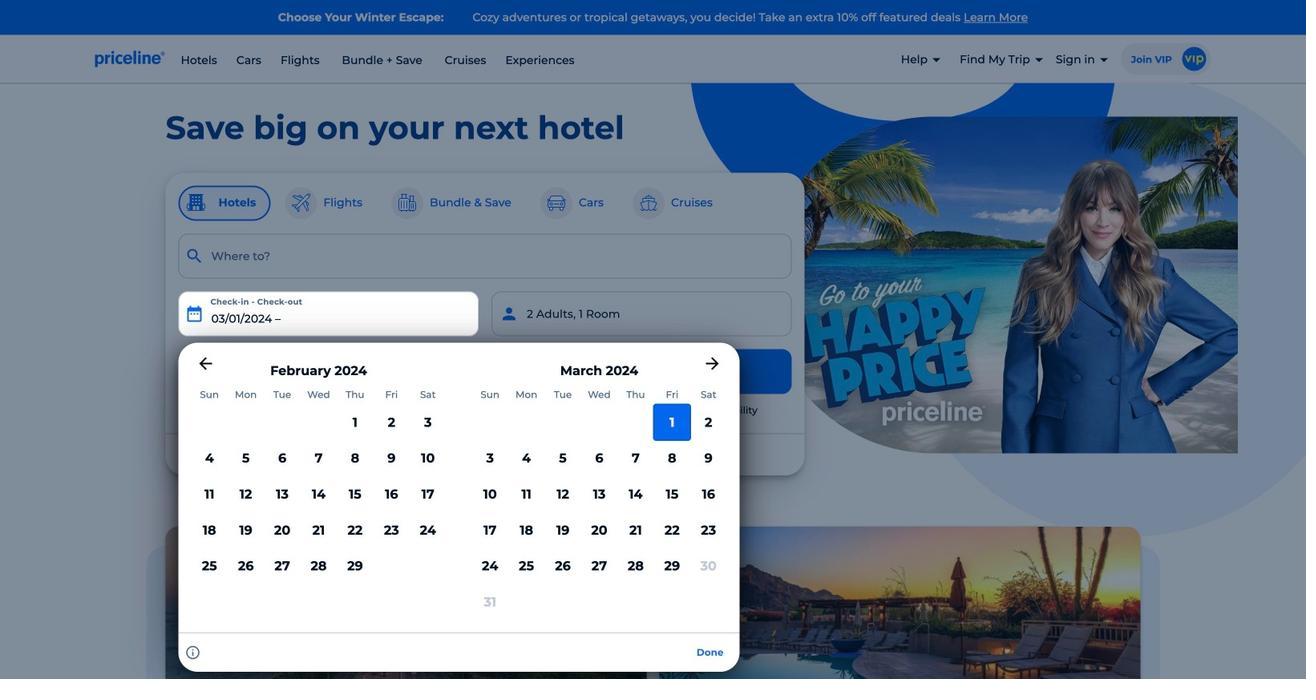 Task type: locate. For each thing, give the bounding box(es) containing it.
None field
[[178, 234, 792, 279]]

priceline.com home image
[[95, 50, 165, 68]]

show march 2024 image
[[703, 354, 722, 374]]

show january 2024 image
[[196, 354, 215, 374]]



Task type: vqa. For each thing, say whether or not it's contained in the screenshot.
Fox image
no



Task type: describe. For each thing, give the bounding box(es) containing it.
vip badge icon image
[[1183, 47, 1207, 71]]

Where to? field
[[178, 234, 792, 279]]

Check-in - Check-out field
[[178, 292, 479, 337]]

traveler selection text field
[[492, 292, 792, 337]]

types of travel tab list
[[178, 186, 792, 221]]



